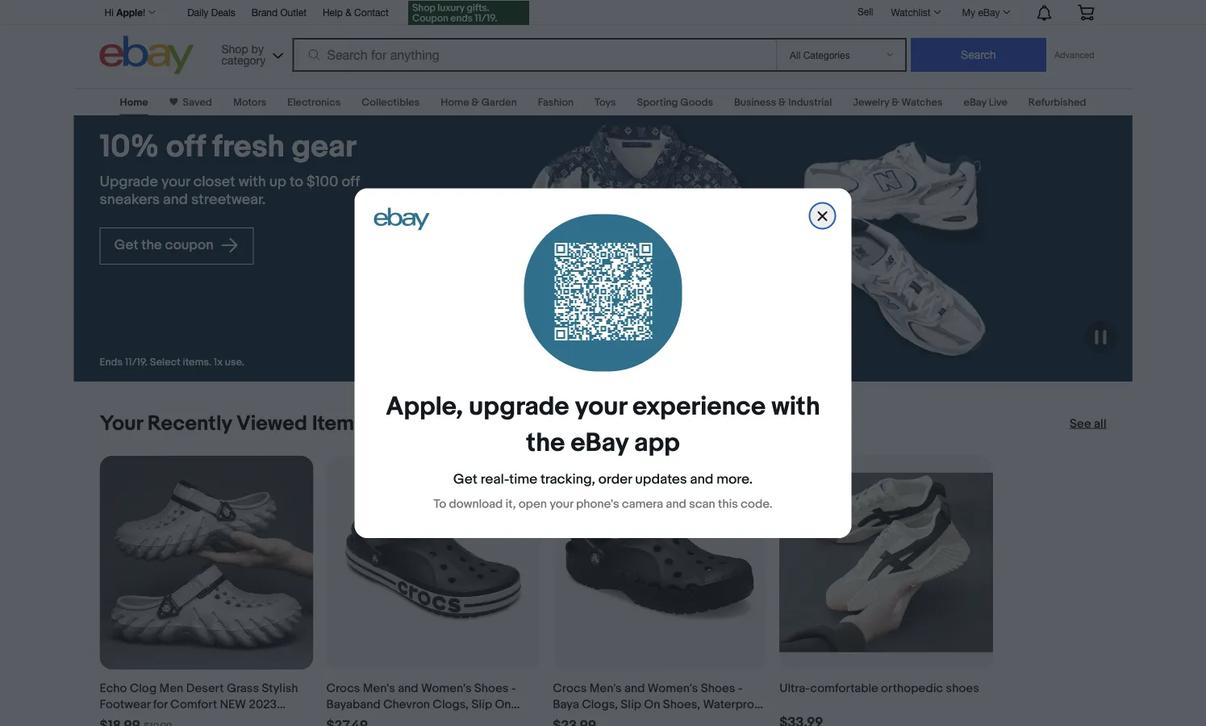 Task type: describe. For each thing, give the bounding box(es) containing it.
the inside apple, upgrade your experience with the ebay app
[[527, 428, 565, 459]]

it,
[[506, 497, 516, 512]]

watchlist link
[[883, 2, 949, 22]]

live
[[990, 96, 1008, 109]]

slip inside crocs men's and women's shoes - baya clogs, slip on shoes, waterproof sandals
[[621, 697, 642, 712]]

get real-time tracking, order updates and more.
[[454, 471, 753, 488]]

to download it, open your phone's camera and scan this code. element
[[434, 497, 773, 512]]

outlet
[[281, 6, 307, 18]]

apple, upgrade your experience with the ebay app dialog
[[0, 0, 1207, 727]]

crocs men's and women's shoes - baya clogs, slip on shoes, waterproof sandals link
[[553, 456, 767, 727]]

brand outlet link
[[252, 4, 307, 22]]

ultra-comfortable orthopedic shoes link
[[780, 456, 994, 727]]

help & contact link
[[323, 4, 389, 22]]

industrial
[[789, 96, 833, 109]]

advanced
[[1055, 50, 1095, 60]]

& for jewelry
[[892, 96, 900, 109]]

items
[[312, 411, 365, 436]]

toys link
[[595, 96, 616, 109]]

2023
[[249, 697, 277, 712]]

saved link
[[178, 96, 212, 109]]

men's for chevron
[[363, 681, 395, 696]]

- for crocs men's and women's shoes - baya clogs, slip on shoes, waterproof sandals
[[738, 681, 743, 696]]

saved
[[183, 96, 212, 109]]

up
[[269, 173, 287, 190]]

echo
[[100, 681, 127, 696]]

to
[[434, 497, 447, 512]]

see all
[[1070, 417, 1107, 431]]

jewelry & watches link
[[854, 96, 943, 109]]

shoes for on
[[475, 681, 509, 696]]

order
[[599, 471, 633, 488]]

fresh
[[212, 128, 285, 166]]

business & industrial link
[[735, 96, 833, 109]]

streetwear.
[[191, 190, 266, 208]]

& for business
[[779, 96, 787, 109]]

get the coupon
[[114, 237, 217, 254]]

footwear
[[100, 697, 150, 712]]

crocs for baya
[[553, 681, 587, 696]]

help & contact
[[323, 6, 389, 18]]

watches
[[902, 96, 943, 109]]

collectibles link
[[362, 96, 420, 109]]

upgrade
[[469, 391, 570, 423]]

your shopping cart image
[[1077, 4, 1096, 20]]

shoes,
[[663, 697, 701, 712]]

home for home & garden
[[441, 96, 470, 109]]

ebay inside my ebay "link"
[[979, 6, 1001, 18]]

select
[[150, 357, 181, 369]]

clog
[[130, 681, 157, 696]]

desert
[[186, 681, 224, 696]]

brand
[[252, 6, 278, 18]]

comfort
[[170, 697, 217, 712]]

2 vertical spatial your
[[550, 497, 574, 512]]

11/19.
[[125, 357, 148, 369]]

open
[[519, 497, 547, 512]]

clogs, inside crocs men's and women's shoes - baya clogs, slip on shoes, waterproof sandals
[[582, 697, 618, 712]]

ends 11/19. select items. 1x use.
[[100, 357, 245, 369]]

get the coupon link
[[100, 228, 254, 265]]

get for get real-time tracking, order updates and more.
[[454, 471, 478, 488]]

get the coupon image
[[408, 1, 529, 25]]

to
[[290, 173, 303, 190]]

0 vertical spatial off
[[166, 128, 206, 166]]

sell
[[858, 6, 874, 17]]

- for crocs men's and women's shoes - bayaband chevron clogs, slip on water shoes
[[512, 681, 516, 696]]

your inside apple, upgrade your experience with the ebay app
[[575, 391, 627, 423]]

viewed
[[237, 411, 308, 436]]

closet
[[194, 173, 235, 190]]

my ebay link
[[954, 2, 1018, 22]]

women's for on
[[648, 681, 699, 696]]

previous price $19.99 text field
[[144, 721, 172, 727]]

home for home
[[120, 96, 148, 109]]

gear
[[292, 128, 357, 166]]

items.
[[183, 357, 212, 369]]

baya
[[553, 697, 580, 712]]

stylish
[[262, 681, 298, 696]]

ultra-comfortable orthopedic shoes
[[780, 681, 980, 696]]

fashion link
[[538, 96, 574, 109]]

10%
[[100, 128, 159, 166]]

this
[[719, 497, 739, 512]]

toys
[[595, 96, 616, 109]]

coupon
[[165, 237, 214, 254]]

fashion
[[538, 96, 574, 109]]

crocs men's and women's shoes - baya clogs, slip on shoes, waterproof sandals
[[553, 681, 766, 727]]

jewelry & watches
[[854, 96, 943, 109]]

crocs men's and women's shoes - bayaband chevron clogs, slip on water shoes link
[[326, 456, 540, 727]]

to download it, open your phone's camera and scan this code.
[[434, 497, 773, 512]]

brand outlet
[[252, 6, 307, 18]]



Task type: vqa. For each thing, say whether or not it's contained in the screenshot.
'Get the coupon' image
yes



Task type: locate. For each thing, give the bounding box(es) containing it.
with inside apple, upgrade your experience with the ebay app
[[772, 391, 821, 423]]

collectibles
[[362, 96, 420, 109]]

men's
[[363, 681, 395, 696], [590, 681, 622, 696]]

1 vertical spatial your
[[575, 391, 627, 423]]

advanced link
[[1047, 39, 1103, 71]]

refurbished link
[[1029, 96, 1087, 109]]

your recently viewed items link
[[100, 411, 365, 436]]

1 women's from the left
[[421, 681, 472, 696]]

2 - from the left
[[738, 681, 743, 696]]

0 horizontal spatial men's
[[363, 681, 395, 696]]

1 - from the left
[[512, 681, 516, 696]]

1 vertical spatial the
[[527, 428, 565, 459]]

off right $100
[[342, 173, 360, 190]]

1 vertical spatial ebay
[[964, 96, 987, 109]]

1 horizontal spatial home
[[441, 96, 470, 109]]

your
[[100, 411, 143, 436]]

experience
[[633, 391, 766, 423]]

the left coupon
[[142, 237, 162, 254]]

sporting goods
[[637, 96, 714, 109]]

motors link
[[233, 96, 267, 109]]

men's up bayaband
[[363, 681, 395, 696]]

10% off fresh gear link
[[100, 128, 368, 166]]

business
[[735, 96, 777, 109]]

garden
[[482, 96, 517, 109]]

0 vertical spatial your
[[161, 173, 190, 190]]

ebay up the get real-time tracking, order updates and more.
[[571, 428, 629, 459]]

0 horizontal spatial women's
[[421, 681, 472, 696]]

2 on from the left
[[645, 697, 661, 712]]

- inside crocs men's and women's shoes - bayaband chevron clogs, slip on water shoes
[[512, 681, 516, 696]]

0 vertical spatial get
[[114, 237, 138, 254]]

1 vertical spatial off
[[342, 173, 360, 190]]

& right business at the right of page
[[779, 96, 787, 109]]

app
[[635, 428, 680, 459]]

1 horizontal spatial clogs,
[[582, 697, 618, 712]]

water
[[326, 714, 359, 727]]

all
[[1095, 417, 1107, 431]]

2 vertical spatial ebay
[[571, 428, 629, 459]]

home up 10%
[[120, 96, 148, 109]]

& for home
[[472, 96, 479, 109]]

get real-time tracking, order updates and more. element
[[454, 471, 753, 488]]

on left baya
[[495, 697, 511, 712]]

2 men's from the left
[[590, 681, 622, 696]]

shoes inside crocs men's and women's shoes - baya clogs, slip on shoes, waterproof sandals
[[701, 681, 736, 696]]

1 horizontal spatial the
[[527, 428, 565, 459]]

None text field
[[780, 714, 824, 727], [100, 718, 140, 727], [326, 718, 368, 727], [780, 714, 824, 727], [100, 718, 140, 727], [326, 718, 368, 727]]

0 horizontal spatial get
[[114, 237, 138, 254]]

account navigation
[[100, 0, 1107, 27]]

new
[[220, 697, 246, 712]]

1 horizontal spatial get
[[454, 471, 478, 488]]

1 horizontal spatial with
[[772, 391, 821, 423]]

1 horizontal spatial -
[[738, 681, 743, 696]]

motors
[[233, 96, 267, 109]]

0 horizontal spatial the
[[142, 237, 162, 254]]

0 horizontal spatial off
[[166, 128, 206, 166]]

0 horizontal spatial -
[[512, 681, 516, 696]]

ends
[[100, 357, 123, 369]]

& for help
[[346, 6, 352, 18]]

1 vertical spatial with
[[772, 391, 821, 423]]

1 home from the left
[[120, 96, 148, 109]]

ebay
[[979, 6, 1001, 18], [964, 96, 987, 109], [571, 428, 629, 459]]

None text field
[[553, 718, 597, 727]]

$100
[[307, 173, 339, 190]]

-
[[512, 681, 516, 696], [738, 681, 743, 696]]

1 on from the left
[[495, 697, 511, 712]]

2 horizontal spatial your
[[575, 391, 627, 423]]

&
[[346, 6, 352, 18], [472, 96, 479, 109], [779, 96, 787, 109], [892, 96, 900, 109]]

shoes
[[475, 681, 509, 696], [701, 681, 736, 696], [361, 714, 396, 727]]

goods
[[681, 96, 714, 109]]

the
[[142, 237, 162, 254], [527, 428, 565, 459]]

my
[[963, 6, 976, 18]]

apple, upgrade your experience with the ebay app element
[[386, 391, 821, 459]]

& right help at top
[[346, 6, 352, 18]]

electronics
[[288, 96, 341, 109]]

bayaband
[[326, 697, 381, 712]]

1 horizontal spatial shoes
[[475, 681, 509, 696]]

see
[[1070, 417, 1092, 431]]

deals
[[211, 6, 236, 18]]

business & industrial
[[735, 96, 833, 109]]

sporting
[[637, 96, 679, 109]]

phone's
[[577, 497, 620, 512]]

1 horizontal spatial your
[[550, 497, 574, 512]]

0 horizontal spatial slip
[[472, 697, 493, 712]]

crocs inside crocs men's and women's shoes - bayaband chevron clogs, slip on water shoes
[[326, 681, 360, 696]]

with inside 10% off fresh gear upgrade your closet with up to $100 off sneakers and streetwear.
[[239, 173, 266, 190]]

your inside 10% off fresh gear upgrade your closet with up to $100 off sneakers and streetwear.
[[161, 173, 190, 190]]

crocs for bayaband
[[326, 681, 360, 696]]

1 men's from the left
[[363, 681, 395, 696]]

banner containing sell
[[100, 0, 1107, 78]]

daily deals link
[[187, 4, 236, 22]]

your up the get real-time tracking, order updates and more.
[[575, 391, 627, 423]]

shoes for shoes,
[[701, 681, 736, 696]]

for
[[153, 697, 168, 712]]

ebay inside apple, upgrade your experience with the ebay app
[[571, 428, 629, 459]]

the up time
[[527, 428, 565, 459]]

tracking,
[[541, 471, 596, 488]]

1 horizontal spatial men's
[[590, 681, 622, 696]]

men
[[160, 681, 183, 696]]

ebay live
[[964, 96, 1008, 109]]

help
[[323, 6, 343, 18]]

1 horizontal spatial on
[[645, 697, 661, 712]]

men's inside crocs men's and women's shoes - bayaband chevron clogs, slip on water shoes
[[363, 681, 395, 696]]

2 home from the left
[[441, 96, 470, 109]]

download
[[449, 497, 503, 512]]

women's for slip
[[421, 681, 472, 696]]

none text field inside crocs men's and women's shoes - baya clogs, slip on shoes, waterproof sandals link
[[553, 718, 597, 727]]

waterproof
[[704, 697, 766, 712]]

banner
[[100, 0, 1107, 78]]

None submit
[[911, 38, 1047, 72]]

jewelry
[[854, 96, 890, 109]]

crocs inside crocs men's and women's shoes - baya clogs, slip on shoes, waterproof sandals
[[553, 681, 587, 696]]

your down tracking,
[[550, 497, 574, 512]]

comfortable
[[811, 681, 879, 696]]

men's for clogs,
[[590, 681, 622, 696]]

ebay left live at the top right of page
[[964, 96, 987, 109]]

clogs, right chevron
[[433, 697, 469, 712]]

1 horizontal spatial slip
[[621, 697, 642, 712]]

0 horizontal spatial home
[[120, 96, 148, 109]]

none submit inside banner
[[911, 38, 1047, 72]]

2 clogs, from the left
[[582, 697, 618, 712]]

sporting goods link
[[637, 96, 714, 109]]

2 women's from the left
[[648, 681, 699, 696]]

women's inside crocs men's and women's shoes - baya clogs, slip on shoes, waterproof sandals
[[648, 681, 699, 696]]

ultra-
[[780, 681, 811, 696]]

scan
[[690, 497, 716, 512]]

women's inside crocs men's and women's shoes - bayaband chevron clogs, slip on water shoes
[[421, 681, 472, 696]]

1 horizontal spatial crocs
[[553, 681, 587, 696]]

1 horizontal spatial women's
[[648, 681, 699, 696]]

0 horizontal spatial on
[[495, 697, 511, 712]]

ebay right my
[[979, 6, 1001, 18]]

my ebay
[[963, 6, 1001, 18]]

echo clog men desert grass stylish footwear for comfort new 2023 unisex fast sh
[[100, 681, 298, 727]]

1 horizontal spatial off
[[342, 173, 360, 190]]

clogs, inside crocs men's and women's shoes - bayaband chevron clogs, slip on water shoes
[[433, 697, 469, 712]]

0 horizontal spatial crocs
[[326, 681, 360, 696]]

get for get the coupon
[[114, 237, 138, 254]]

2 horizontal spatial shoes
[[701, 681, 736, 696]]

1 crocs from the left
[[326, 681, 360, 696]]

on inside crocs men's and women's shoes - baya clogs, slip on shoes, waterproof sandals
[[645, 697, 661, 712]]

home & garden link
[[441, 96, 517, 109]]

1 slip from the left
[[472, 697, 493, 712]]

0 horizontal spatial your
[[161, 173, 190, 190]]

daily deals
[[187, 6, 236, 18]]

sneakers
[[100, 190, 160, 208]]

ebay live link
[[964, 96, 1008, 109]]

see all link
[[1070, 416, 1107, 432]]

women's
[[421, 681, 472, 696], [648, 681, 699, 696]]

orthopedic
[[882, 681, 944, 696]]

use.
[[225, 357, 245, 369]]

0 horizontal spatial clogs,
[[433, 697, 469, 712]]

0 horizontal spatial shoes
[[361, 714, 396, 727]]

the inside get the coupon link
[[142, 237, 162, 254]]

men's up sandals
[[590, 681, 622, 696]]

crocs up baya
[[553, 681, 587, 696]]

and inside 10% off fresh gear upgrade your closet with up to $100 off sneakers and streetwear.
[[163, 190, 188, 208]]

1x
[[214, 357, 223, 369]]

women's up chevron
[[421, 681, 472, 696]]

unisex
[[100, 714, 135, 727]]

and inside crocs men's and women's shoes - baya clogs, slip on shoes, waterproof sandals
[[625, 681, 645, 696]]

and
[[163, 190, 188, 208], [691, 471, 714, 488], [666, 497, 687, 512], [398, 681, 419, 696], [625, 681, 645, 696]]

recently
[[147, 411, 232, 436]]

shoes
[[947, 681, 980, 696]]

updates
[[636, 471, 688, 488]]

0 horizontal spatial with
[[239, 173, 266, 190]]

0 vertical spatial ebay
[[979, 6, 1001, 18]]

crocs up bayaband
[[326, 681, 360, 696]]

watchlist
[[892, 6, 931, 18]]

men's inside crocs men's and women's shoes - baya clogs, slip on shoes, waterproof sandals
[[590, 681, 622, 696]]

off up the closet at the left of the page
[[166, 128, 206, 166]]

apple,
[[386, 391, 463, 423]]

get down the sneakers
[[114, 237, 138, 254]]

on inside crocs men's and women's shoes - bayaband chevron clogs, slip on water shoes
[[495, 697, 511, 712]]

with
[[239, 173, 266, 190], [772, 391, 821, 423]]

& inside account navigation
[[346, 6, 352, 18]]

upgrade
[[100, 173, 158, 190]]

and inside crocs men's and women's shoes - bayaband chevron clogs, slip on water shoes
[[398, 681, 419, 696]]

electronics link
[[288, 96, 341, 109]]

- inside crocs men's and women's shoes - baya clogs, slip on shoes, waterproof sandals
[[738, 681, 743, 696]]

more.
[[717, 471, 753, 488]]

your recently viewed items
[[100, 411, 365, 436]]

sandals
[[553, 714, 597, 727]]

home & garden
[[441, 96, 517, 109]]

& right jewelry
[[892, 96, 900, 109]]

& left the garden
[[472, 96, 479, 109]]

0 vertical spatial the
[[142, 237, 162, 254]]

your left the closet at the left of the page
[[161, 173, 190, 190]]

slip right chevron
[[472, 697, 493, 712]]

get
[[114, 237, 138, 254], [454, 471, 478, 488]]

your
[[161, 173, 190, 190], [575, 391, 627, 423], [550, 497, 574, 512]]

home left the garden
[[441, 96, 470, 109]]

daily
[[187, 6, 209, 18]]

2 crocs from the left
[[553, 681, 587, 696]]

camera
[[622, 497, 664, 512]]

10% off fresh gear upgrade your closet with up to $100 off sneakers and streetwear.
[[100, 128, 360, 208]]

get up download
[[454, 471, 478, 488]]

women's up shoes,
[[648, 681, 699, 696]]

slip inside crocs men's and women's shoes - bayaband chevron clogs, slip on water shoes
[[472, 697, 493, 712]]

sell link
[[851, 6, 881, 17]]

sh
[[163, 714, 176, 727]]

1 vertical spatial get
[[454, 471, 478, 488]]

slip left shoes,
[[621, 697, 642, 712]]

clogs, up sandals
[[582, 697, 618, 712]]

1 clogs, from the left
[[433, 697, 469, 712]]

0 vertical spatial with
[[239, 173, 266, 190]]

2 slip from the left
[[621, 697, 642, 712]]

fast
[[138, 714, 161, 727]]

on left shoes,
[[645, 697, 661, 712]]

get inside apple, upgrade your experience with the ebay app dialog
[[454, 471, 478, 488]]



